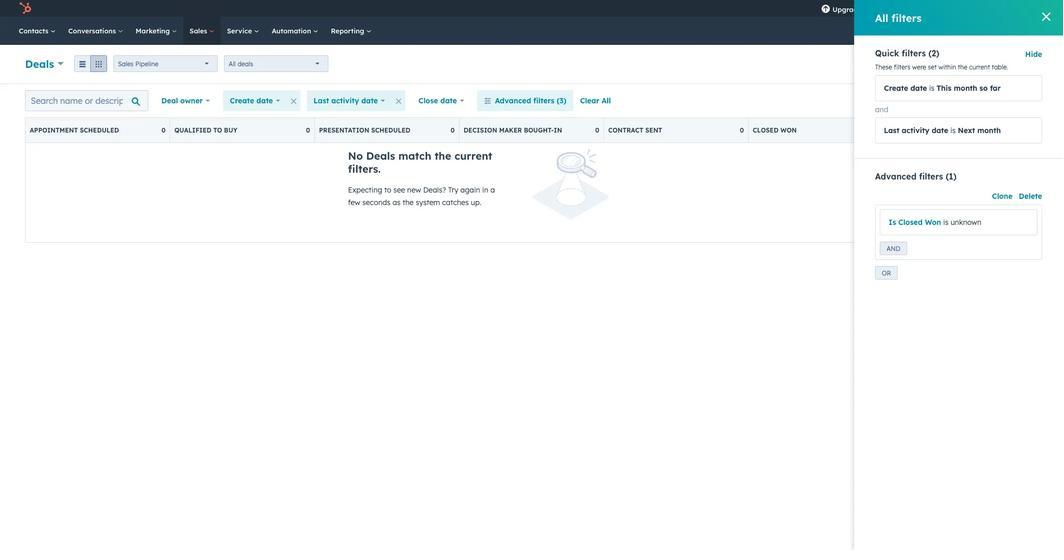 Task type: locate. For each thing, give the bounding box(es) containing it.
0
[[162, 126, 166, 134], [306, 126, 310, 134], [451, 126, 455, 134], [596, 126, 600, 134], [740, 126, 745, 134], [885, 126, 889, 134]]

the right within
[[959, 63, 968, 71]]

create inside popup button
[[230, 96, 254, 105]]

1 vertical spatial activity
[[902, 126, 930, 135]]

hide
[[1026, 50, 1043, 59]]

1 horizontal spatial is
[[944, 218, 949, 227]]

date up board actions on the top
[[911, 84, 928, 93]]

sent
[[646, 126, 663, 134]]

save view button
[[965, 90, 1039, 111]]

date right close
[[441, 96, 457, 105]]

clear all
[[581, 96, 611, 105]]

menu
[[814, 0, 1051, 17]]

activity for last activity date is next month
[[902, 126, 930, 135]]

date
[[911, 84, 928, 93], [257, 96, 273, 105], [362, 96, 378, 105], [441, 96, 457, 105], [932, 126, 949, 135]]

0 vertical spatial sales
[[190, 26, 209, 35]]

0 left contract
[[596, 126, 600, 134]]

all filters
[[876, 11, 922, 24]]

0 for decision maker bought-in
[[596, 126, 600, 134]]

contacts
[[19, 26, 51, 35]]

qualified to buy
[[175, 126, 238, 134]]

the right 'match'
[[435, 149, 452, 163]]

set
[[929, 63, 938, 71]]

3 0 from the left
[[451, 126, 455, 134]]

automation
[[272, 26, 313, 35]]

0 horizontal spatial last
[[314, 96, 329, 105]]

it!
[[1029, 4, 1035, 13]]

closed lost
[[898, 126, 943, 134]]

filters inside button
[[534, 96, 555, 105]]

0 horizontal spatial current
[[455, 149, 493, 163]]

create up board at the top right
[[885, 84, 909, 93]]

upgrade
[[833, 5, 863, 14]]

is left this
[[930, 84, 935, 93]]

to
[[214, 126, 222, 134], [385, 186, 392, 195]]

create left deal
[[996, 60, 1016, 68]]

or
[[883, 269, 892, 277]]

date down all deals popup button
[[257, 96, 273, 105]]

to for expecting
[[385, 186, 392, 195]]

expecting
[[348, 186, 383, 195]]

0 horizontal spatial sales
[[118, 60, 134, 68]]

in
[[554, 126, 563, 134]]

again
[[461, 186, 481, 195]]

notifications button
[[952, 0, 970, 17]]

1 vertical spatial deals
[[367, 149, 396, 163]]

delete
[[1020, 192, 1043, 201]]

clear
[[581, 96, 600, 105]]

presentation
[[319, 126, 370, 134]]

hubspot link
[[13, 2, 39, 15]]

2 vertical spatial create
[[230, 96, 254, 105]]

filters for all filters
[[892, 11, 922, 24]]

decision maker bought-in
[[464, 126, 563, 134]]

1 vertical spatial current
[[455, 149, 493, 163]]

0 vertical spatial last
[[314, 96, 329, 105]]

pipeline
[[135, 60, 159, 68]]

sales left service
[[190, 26, 209, 35]]

6 0 from the left
[[885, 126, 889, 134]]

all
[[876, 11, 889, 24], [229, 60, 236, 68], [602, 96, 611, 105]]

date left next
[[932, 126, 949, 135]]

2 vertical spatial is
[[944, 218, 949, 227]]

scheduled up 'match'
[[372, 126, 411, 134]]

(1)
[[947, 171, 957, 182]]

the right as
[[403, 198, 414, 207]]

0 vertical spatial the
[[959, 63, 968, 71]]

terry turtle image
[[978, 4, 987, 13]]

marketplaces image
[[899, 5, 909, 14]]

contract sent
[[609, 126, 663, 134]]

0 down and
[[885, 126, 889, 134]]

activity for last activity date
[[332, 96, 359, 105]]

0 horizontal spatial to
[[214, 126, 222, 134]]

0 left decision at the top
[[451, 126, 455, 134]]

0 vertical spatial create
[[996, 60, 1016, 68]]

filters.
[[348, 163, 381, 176]]

try
[[448, 186, 459, 195]]

0 vertical spatial all
[[876, 11, 889, 24]]

month right next
[[978, 126, 1002, 135]]

clear all button
[[574, 90, 618, 111]]

1 vertical spatial is
[[951, 126, 957, 135]]

deals
[[25, 57, 54, 70], [367, 149, 396, 163]]

expecting to see new deals? try again in a few seconds as the system catches up.
[[348, 186, 495, 207]]

Search HubSpot search field
[[917, 22, 1045, 40]]

in
[[483, 186, 489, 195]]

1 vertical spatial create
[[885, 84, 909, 93]]

1 horizontal spatial current
[[970, 63, 991, 71]]

group
[[74, 55, 107, 72]]

scheduled down the 'search name or description' search field
[[80, 126, 119, 134]]

1 vertical spatial sales
[[118, 60, 134, 68]]

0 vertical spatial is
[[930, 84, 935, 93]]

1 horizontal spatial to
[[385, 186, 392, 195]]

create date
[[230, 96, 273, 105]]

upgrade image
[[822, 5, 831, 14]]

catches
[[442, 198, 469, 207]]

2 horizontal spatial all
[[876, 11, 889, 24]]

1 horizontal spatial sales
[[190, 26, 209, 35]]

help image
[[921, 5, 930, 14]]

advanced up decision maker bought-in
[[495, 96, 532, 105]]

so
[[980, 84, 989, 93]]

4 0 from the left
[[596, 126, 600, 134]]

unknown
[[951, 218, 982, 227]]

0 horizontal spatial the
[[403, 198, 414, 207]]

1 horizontal spatial scheduled
[[372, 126, 411, 134]]

search button
[[1037, 22, 1055, 40]]

current
[[970, 63, 991, 71], [455, 149, 493, 163]]

last up presentation
[[314, 96, 329, 105]]

0 left presentation
[[306, 126, 310, 134]]

filters for these filters were set within the current table.
[[895, 63, 911, 71]]

closed right is
[[899, 218, 923, 227]]

all for all deals
[[229, 60, 236, 68]]

0 left qualified
[[162, 126, 166, 134]]

the
[[959, 63, 968, 71], [435, 149, 452, 163], [403, 198, 414, 207]]

create date is this month so far
[[885, 84, 1002, 93]]

closed left the won
[[753, 126, 779, 134]]

service link
[[221, 17, 266, 45]]

is right won
[[944, 218, 949, 227]]

hide button
[[1026, 48, 1043, 61]]

2 horizontal spatial is
[[951, 126, 957, 135]]

reporting link
[[325, 17, 378, 45]]

1 horizontal spatial deals
[[367, 149, 396, 163]]

actions
[[914, 96, 940, 105]]

1 vertical spatial last
[[885, 126, 900, 135]]

1 vertical spatial advanced
[[876, 171, 917, 182]]

closed left lost
[[898, 126, 924, 134]]

quick filters (2)
[[876, 48, 940, 59]]

0 vertical spatial current
[[970, 63, 991, 71]]

sales left pipeline
[[118, 60, 134, 68]]

deal owner button
[[155, 90, 217, 111]]

1 horizontal spatial the
[[435, 149, 452, 163]]

hubspot image
[[19, 2, 31, 15]]

menu item
[[870, 0, 872, 17]]

1 vertical spatial the
[[435, 149, 452, 163]]

0 vertical spatial to
[[214, 126, 222, 134]]

all inside popup button
[[229, 60, 236, 68]]

advanced for advanced filters (1)
[[876, 171, 917, 182]]

0 vertical spatial activity
[[332, 96, 359, 105]]

create
[[996, 60, 1016, 68], [885, 84, 909, 93], [230, 96, 254, 105]]

1 vertical spatial all
[[229, 60, 236, 68]]

reporting
[[331, 26, 367, 35]]

within
[[939, 63, 957, 71]]

is for date
[[951, 126, 957, 135]]

deals?
[[423, 186, 446, 195]]

conversations
[[68, 26, 118, 35]]

2 horizontal spatial the
[[959, 63, 968, 71]]

1 horizontal spatial activity
[[902, 126, 930, 135]]

presentation scheduled
[[319, 126, 411, 134]]

1 vertical spatial to
[[385, 186, 392, 195]]

0 left closed won
[[740, 126, 745, 134]]

current left "table." at the top of the page
[[970, 63, 991, 71]]

sales
[[190, 26, 209, 35], [118, 60, 134, 68]]

create up "buy"
[[230, 96, 254, 105]]

advanced inside button
[[495, 96, 532, 105]]

deals banner
[[25, 53, 1039, 73]]

0 horizontal spatial scheduled
[[80, 126, 119, 134]]

date for create date is this month so far
[[911, 84, 928, 93]]

to left "buy"
[[214, 126, 222, 134]]

all right clear
[[602, 96, 611, 105]]

1 horizontal spatial last
[[885, 126, 900, 135]]

Search name or description search field
[[25, 90, 148, 111]]

last inside last activity date popup button
[[314, 96, 329, 105]]

a
[[491, 186, 495, 195]]

filters for advanced filters (3)
[[534, 96, 555, 105]]

the inside expecting to see new deals? try again in a few seconds as the system catches up.
[[403, 198, 414, 207]]

0 for closed won
[[885, 126, 889, 134]]

2 0 from the left
[[306, 126, 310, 134]]

deal owner
[[161, 96, 203, 105]]

0 horizontal spatial create
[[230, 96, 254, 105]]

0 horizontal spatial deals
[[25, 57, 54, 70]]

closed for closed lost
[[898, 126, 924, 134]]

deals button
[[25, 56, 64, 71]]

0 vertical spatial advanced
[[495, 96, 532, 105]]

to inside expecting to see new deals? try again in a few seconds as the system catches up.
[[385, 186, 392, 195]]

1 scheduled from the left
[[80, 126, 119, 134]]

import button
[[942, 56, 981, 73]]

sales inside popup button
[[118, 60, 134, 68]]

lost
[[926, 126, 943, 134]]

owner
[[180, 96, 203, 105]]

all left deals
[[229, 60, 236, 68]]

1 vertical spatial month
[[978, 126, 1002, 135]]

scheduled for appointment scheduled
[[80, 126, 119, 134]]

deals right no
[[367, 149, 396, 163]]

quick
[[876, 48, 900, 59]]

1 horizontal spatial advanced
[[876, 171, 917, 182]]

0 vertical spatial deals
[[25, 57, 54, 70]]

contract
[[609, 126, 644, 134]]

vhs
[[990, 4, 1003, 13]]

advanced up is
[[876, 171, 917, 182]]

last activity date button
[[307, 90, 392, 111]]

2 scheduled from the left
[[372, 126, 411, 134]]

0 for appointment scheduled
[[162, 126, 166, 134]]

1 0 from the left
[[162, 126, 166, 134]]

current down decision at the top
[[455, 149, 493, 163]]

clone button
[[993, 190, 1013, 203]]

no deals match the current filters.
[[348, 149, 493, 176]]

notifications image
[[956, 5, 965, 14]]

0 horizontal spatial is
[[930, 84, 935, 93]]

2 vertical spatial all
[[602, 96, 611, 105]]

1 horizontal spatial all
[[602, 96, 611, 105]]

activity down board actions popup button
[[902, 126, 930, 135]]

board actions
[[890, 96, 940, 105]]

(3)
[[557, 96, 567, 105]]

2 vertical spatial the
[[403, 198, 414, 207]]

deals down contacts link
[[25, 57, 54, 70]]

deals inside 'popup button'
[[25, 57, 54, 70]]

all for all filters
[[876, 11, 889, 24]]

is left next
[[951, 126, 957, 135]]

filters
[[892, 11, 922, 24], [903, 48, 927, 59], [895, 63, 911, 71], [534, 96, 555, 105], [920, 171, 944, 182]]

create inside button
[[996, 60, 1016, 68]]

next
[[959, 126, 976, 135]]

activity inside popup button
[[332, 96, 359, 105]]

advanced
[[495, 96, 532, 105], [876, 171, 917, 182]]

date up presentation scheduled
[[362, 96, 378, 105]]

closed won
[[753, 126, 797, 134]]

month left so
[[955, 84, 978, 93]]

5 0 from the left
[[740, 126, 745, 134]]

all left the 'marketplaces' image
[[876, 11, 889, 24]]

0 horizontal spatial advanced
[[495, 96, 532, 105]]

last activity date is next month
[[885, 126, 1002, 135]]

calling icon image
[[877, 4, 887, 13]]

activity up presentation
[[332, 96, 359, 105]]

1 horizontal spatial create
[[885, 84, 909, 93]]

0 horizontal spatial all
[[229, 60, 236, 68]]

2 horizontal spatial create
[[996, 60, 1016, 68]]

is
[[930, 84, 935, 93], [951, 126, 957, 135], [944, 218, 949, 227]]

to left see
[[385, 186, 392, 195]]

0 horizontal spatial activity
[[332, 96, 359, 105]]

last down and
[[885, 126, 900, 135]]

to for qualified
[[214, 126, 222, 134]]

create for create date is this month so far
[[885, 84, 909, 93]]

seconds
[[363, 198, 391, 207]]



Task type: vqa. For each thing, say whether or not it's contained in the screenshot.
all LINK
no



Task type: describe. For each thing, give the bounding box(es) containing it.
delete button
[[1020, 190, 1043, 203]]

board actions button
[[876, 90, 959, 111]]

the inside no deals match the current filters.
[[435, 149, 452, 163]]

create deal button
[[987, 56, 1039, 73]]

and
[[876, 105, 889, 114]]

filters for advanced filters (1)
[[920, 171, 944, 182]]

deals inside no deals match the current filters.
[[367, 149, 396, 163]]

as
[[393, 198, 401, 207]]

table.
[[993, 63, 1009, 71]]

filters for quick filters (2)
[[903, 48, 927, 59]]

is closed won button
[[889, 218, 942, 227]]

qualified
[[175, 126, 212, 134]]

advanced filters (3)
[[495, 96, 567, 105]]

maker
[[500, 126, 522, 134]]

save
[[989, 96, 1007, 105]]

sales link
[[183, 17, 221, 45]]

close date
[[419, 96, 457, 105]]

close date button
[[412, 90, 471, 111]]

service
[[227, 26, 254, 35]]

see
[[394, 186, 405, 195]]

no
[[348, 149, 363, 163]]

last for last activity date
[[314, 96, 329, 105]]

can
[[1005, 4, 1017, 13]]

0 vertical spatial month
[[955, 84, 978, 93]]

create for create date
[[230, 96, 254, 105]]

settings link
[[937, 3, 950, 14]]

calling icon button
[[873, 1, 891, 15]]

date for create date
[[257, 96, 273, 105]]

or button
[[876, 267, 898, 280]]

sales for sales pipeline
[[118, 60, 134, 68]]

appointment scheduled
[[30, 126, 119, 134]]

(2)
[[929, 48, 940, 59]]

these
[[876, 63, 893, 71]]

last activity date
[[314, 96, 378, 105]]

0 for contract sent
[[740, 126, 745, 134]]

deal
[[1017, 60, 1030, 68]]

won
[[926, 218, 942, 227]]

save view
[[989, 96, 1026, 105]]

0 for presentation scheduled
[[451, 126, 455, 134]]

is closed won is unknown
[[889, 218, 982, 227]]

actions
[[899, 60, 921, 68]]

deal
[[161, 96, 178, 105]]

marketing link
[[129, 17, 183, 45]]

group inside "deals" banner
[[74, 55, 107, 72]]

close image
[[1043, 13, 1051, 21]]

board
[[890, 96, 911, 105]]

sales pipeline
[[118, 60, 159, 68]]

automation link
[[266, 17, 325, 45]]

won
[[781, 126, 797, 134]]

create for create deal
[[996, 60, 1016, 68]]

advanced for advanced filters (3)
[[495, 96, 532, 105]]

closed for closed won
[[753, 126, 779, 134]]

these filters were set within the current table.
[[876, 63, 1009, 71]]

current inside no deals match the current filters.
[[455, 149, 493, 163]]

advanced filters (3) button
[[478, 90, 574, 111]]

far
[[991, 84, 1002, 93]]

last for last activity date is next month
[[885, 126, 900, 135]]

settings image
[[939, 4, 948, 14]]

contacts link
[[13, 17, 62, 45]]

date inside popup button
[[362, 96, 378, 105]]

deals
[[238, 60, 253, 68]]

fix
[[1019, 4, 1027, 13]]

bought-
[[524, 126, 554, 134]]

clone
[[993, 192, 1013, 201]]

vhs can fix it!
[[990, 4, 1035, 13]]

all deals
[[229, 60, 253, 68]]

menu containing vhs can fix it!
[[814, 0, 1051, 17]]

import
[[951, 60, 972, 68]]

view
[[1009, 96, 1026, 105]]

actions button
[[890, 56, 936, 73]]

is
[[889, 218, 897, 227]]

conversations link
[[62, 17, 129, 45]]

system
[[416, 198, 440, 207]]

0 for qualified to buy
[[306, 126, 310, 134]]

all inside button
[[602, 96, 611, 105]]

is for won
[[944, 218, 949, 227]]

new
[[408, 186, 421, 195]]

and
[[887, 245, 901, 253]]

scheduled for presentation scheduled
[[372, 126, 411, 134]]

sales for sales
[[190, 26, 209, 35]]

were
[[913, 63, 927, 71]]

decision
[[464, 126, 498, 134]]

date for close date
[[441, 96, 457, 105]]

advanced filters (1)
[[876, 171, 957, 182]]

this
[[937, 84, 952, 93]]

and button
[[881, 242, 908, 256]]

marketplaces button
[[893, 0, 915, 17]]

search image
[[1042, 27, 1049, 34]]

few
[[348, 198, 361, 207]]

up.
[[471, 198, 482, 207]]

help button
[[917, 0, 935, 17]]



